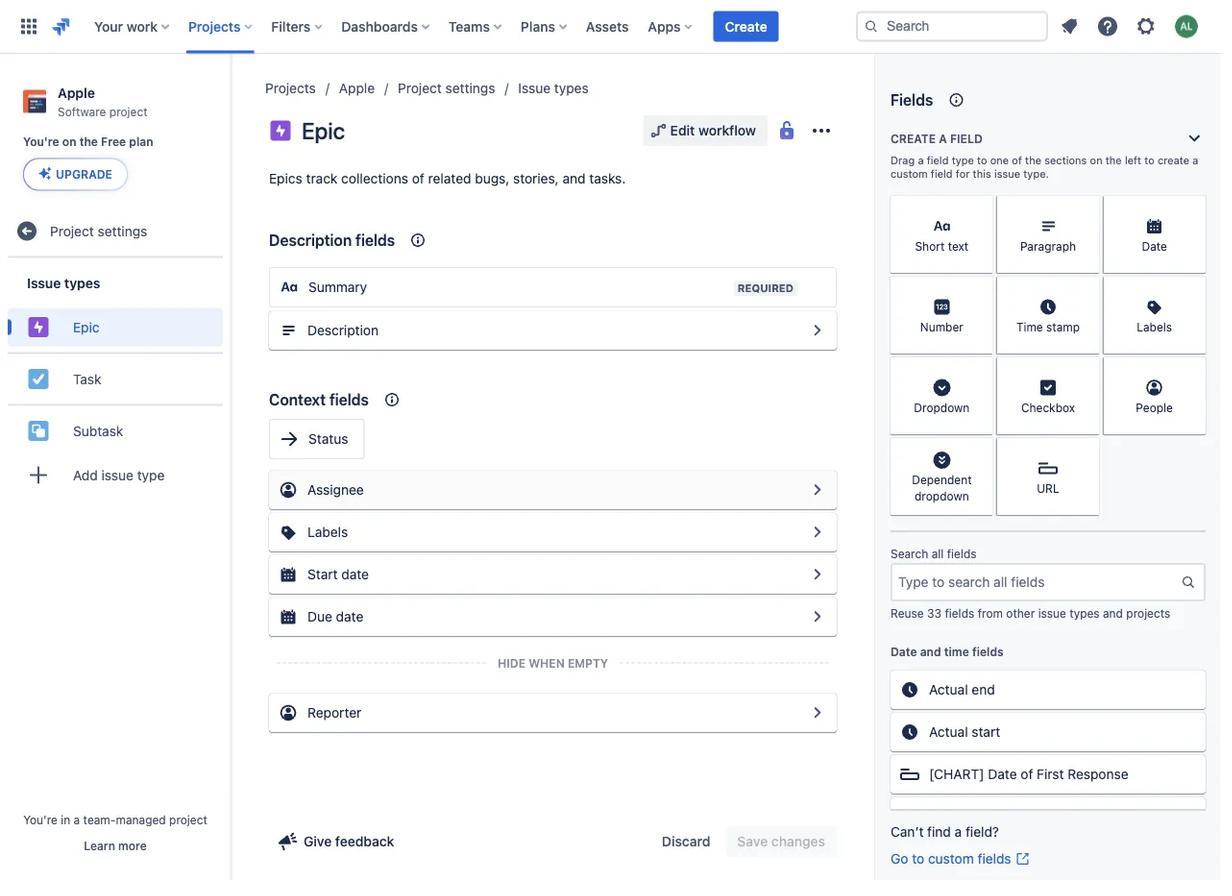 Task type: locate. For each thing, give the bounding box(es) containing it.
date down create on the right of the page
[[1142, 239, 1167, 253]]

and
[[563, 171, 586, 186], [1103, 606, 1123, 620], [920, 645, 941, 658]]

actual left start
[[929, 724, 968, 740]]

0 horizontal spatial types
[[64, 275, 100, 291]]

more
[[118, 839, 147, 852]]

more information about the context fields image right the context fields
[[380, 388, 404, 411]]

0 vertical spatial of
[[1012, 154, 1022, 167]]

1 horizontal spatial issue types
[[518, 80, 589, 96]]

actual left end
[[929, 682, 968, 698]]

open field configuration image inside reporter button
[[806, 702, 829, 725]]

4 open field configuration image from the top
[[806, 702, 829, 725]]

context fields
[[269, 391, 369, 409]]

time
[[944, 645, 969, 658]]

0 horizontal spatial project settings
[[50, 223, 147, 239]]

0 horizontal spatial date
[[891, 645, 917, 658]]

fields
[[356, 231, 395, 249], [329, 391, 369, 409], [947, 547, 977, 561], [945, 606, 975, 620], [972, 645, 1004, 658], [978, 851, 1012, 867]]

0 vertical spatial date
[[1142, 239, 1167, 253]]

actual inside 'button'
[[929, 724, 968, 740]]

dashboards
[[341, 18, 418, 34]]

create
[[725, 18, 768, 34], [891, 132, 936, 145]]

0 horizontal spatial on
[[62, 135, 76, 149]]

more information image
[[968, 198, 991, 221], [1075, 198, 1098, 221], [1075, 279, 1098, 302], [1181, 279, 1204, 302], [1075, 359, 1098, 382]]

work
[[127, 18, 158, 34]]

filters button
[[266, 11, 330, 42]]

0 vertical spatial description
[[269, 231, 352, 249]]

more information image for short text
[[968, 198, 991, 221]]

1 vertical spatial custom
[[928, 851, 974, 867]]

of inside the drag a field type to one of the sections on the left to create a custom field for this issue type.
[[1012, 154, 1022, 167]]

epic inside group
[[73, 319, 100, 335]]

date for date
[[1142, 239, 1167, 253]]

the left left
[[1106, 154, 1122, 167]]

3 open field configuration image from the top
[[806, 605, 829, 628]]

1 vertical spatial date
[[891, 645, 917, 658]]

you're on the free plan
[[23, 135, 153, 149]]

2 [chart] from the top
[[929, 809, 985, 824]]

in left team-
[[61, 813, 70, 826]]

project settings down upgrade
[[50, 223, 147, 239]]

0 horizontal spatial labels
[[308, 524, 348, 540]]

issue down one
[[995, 168, 1021, 180]]

issue inside button
[[101, 467, 134, 483]]

1 horizontal spatial labels
[[1137, 320, 1173, 333]]

0 vertical spatial create
[[725, 18, 768, 34]]

status down first
[[1037, 809, 1077, 824]]

in
[[1022, 809, 1033, 824], [61, 813, 70, 826]]

open field configuration image inside due date button
[[806, 605, 829, 628]]

1 vertical spatial time
[[988, 809, 1019, 824]]

field left for
[[931, 168, 953, 180]]

[chart] inside button
[[929, 809, 985, 824]]

field for drag
[[927, 154, 949, 167]]

types down plans popup button
[[554, 80, 589, 96]]

all
[[932, 547, 944, 561]]

more information about the fields image
[[945, 88, 968, 111]]

apple link
[[339, 77, 375, 100]]

can't
[[891, 824, 924, 840]]

open field configuration image for description
[[806, 319, 829, 342]]

description down summary
[[308, 322, 379, 338]]

labels
[[1137, 320, 1173, 333], [308, 524, 348, 540]]

to
[[977, 154, 987, 167], [1145, 154, 1155, 167], [912, 851, 925, 867]]

open field configuration image inside description button
[[806, 319, 829, 342]]

and left tasks.
[[563, 171, 586, 186]]

more information about the context fields image
[[407, 229, 430, 252], [380, 388, 404, 411]]

1 vertical spatial type
[[137, 467, 165, 483]]

project settings link down upgrade
[[8, 212, 223, 250]]

task
[[73, 371, 101, 387]]

context
[[269, 391, 326, 409]]

on
[[62, 135, 76, 149], [1090, 154, 1103, 167]]

1 vertical spatial issue
[[27, 275, 61, 291]]

and left projects at the right of the page
[[1103, 606, 1123, 620]]

1 open field configuration image from the top
[[806, 521, 829, 544]]

project settings
[[398, 80, 495, 96], [50, 223, 147, 239]]

settings down upgrade
[[98, 223, 147, 239]]

issue up epic link
[[27, 275, 61, 291]]

issue types down plans popup button
[[518, 80, 589, 96]]

in down [chart] date of first response
[[1022, 809, 1033, 824]]

0 vertical spatial project
[[398, 80, 442, 96]]

projects up sidebar navigation icon
[[188, 18, 241, 34]]

fields right all
[[947, 547, 977, 561]]

to up this at right top
[[977, 154, 987, 167]]

1 vertical spatial project
[[169, 813, 207, 826]]

your profile and settings image
[[1175, 15, 1198, 38]]

can't find a field?
[[891, 824, 999, 840]]

date down reuse
[[891, 645, 917, 658]]

sidebar navigation image
[[209, 77, 252, 115]]

0 vertical spatial custom
[[891, 168, 928, 180]]

go to custom fields link
[[891, 849, 1031, 869]]

project up plan
[[109, 105, 148, 118]]

you're in a team-managed project
[[23, 813, 207, 826]]

0 horizontal spatial in
[[61, 813, 70, 826]]

1 vertical spatial you're
[[23, 813, 58, 826]]

time left 'stamp'
[[1017, 320, 1043, 333]]

issue right add
[[101, 467, 134, 483]]

2 you're from the top
[[23, 813, 58, 826]]

0 horizontal spatial the
[[79, 135, 98, 149]]

2 vertical spatial and
[[920, 645, 941, 658]]

apple software project
[[58, 85, 148, 118]]

1 horizontal spatial projects
[[265, 80, 316, 96]]

reporter
[[308, 705, 362, 721]]

project settings link down primary element
[[398, 77, 495, 100]]

give feedback
[[304, 834, 394, 849]]

assignee button
[[269, 471, 837, 509]]

0 vertical spatial you're
[[23, 135, 59, 149]]

2 horizontal spatial date
[[1142, 239, 1167, 253]]

short text
[[915, 239, 969, 253]]

you're left team-
[[23, 813, 58, 826]]

open field configuration image inside 'start date' button
[[806, 563, 829, 586]]

learn
[[84, 839, 115, 852]]

group
[[8, 258, 223, 506]]

apple down dashboards
[[339, 80, 375, 96]]

date up [chart] time in status
[[988, 766, 1017, 782]]

apple inside apple software project
[[58, 85, 95, 100]]

time
[[1017, 320, 1043, 333], [988, 809, 1019, 824]]

of left first
[[1021, 766, 1033, 782]]

2 vertical spatial issue
[[1038, 606, 1067, 620]]

2 open field configuration image from the top
[[806, 563, 829, 586]]

types down the type to search all fields "text box"
[[1070, 606, 1100, 620]]

date right the start
[[341, 566, 369, 582]]

1 you're from the top
[[23, 135, 59, 149]]

project right managed
[[169, 813, 207, 826]]

edit workflow
[[670, 123, 756, 138]]

create right apps dropdown button
[[725, 18, 768, 34]]

1 vertical spatial on
[[1090, 154, 1103, 167]]

0 horizontal spatial and
[[563, 171, 586, 186]]

apple up software
[[58, 85, 95, 100]]

1 vertical spatial types
[[64, 275, 100, 291]]

[chart] up go to custom fields
[[929, 809, 985, 824]]

a
[[939, 132, 947, 145], [918, 154, 924, 167], [1193, 154, 1199, 167], [74, 813, 80, 826], [955, 824, 962, 840]]

the left free
[[79, 135, 98, 149]]

track
[[306, 171, 338, 186]]

project right 'apple' link
[[398, 80, 442, 96]]

and left time at bottom
[[920, 645, 941, 658]]

date
[[1142, 239, 1167, 253], [891, 645, 917, 658], [988, 766, 1017, 782]]

date inside button
[[988, 766, 1017, 782]]

a right drag
[[918, 154, 924, 167]]

apps button
[[642, 11, 700, 42]]

1 open field configuration image from the top
[[806, 319, 829, 342]]

open field configuration image inside assignee button
[[806, 479, 829, 502]]

Type to search all fields text field
[[893, 565, 1181, 600]]

of right one
[[1012, 154, 1022, 167]]

[chart]
[[929, 766, 985, 782], [929, 809, 985, 824]]

projects inside dropdown button
[[188, 18, 241, 34]]

of left related
[[412, 171, 425, 186]]

2 horizontal spatial types
[[1070, 606, 1100, 620]]

0 horizontal spatial apple
[[58, 85, 95, 100]]

more information image for paragraph
[[1075, 198, 1098, 221]]

0 horizontal spatial project
[[109, 105, 148, 118]]

on up upgrade button
[[62, 135, 76, 149]]

date and time fields
[[891, 645, 1004, 658]]

0 vertical spatial and
[[563, 171, 586, 186]]

dropdown
[[914, 401, 970, 414]]

types up epic link
[[64, 275, 100, 291]]

notifications image
[[1058, 15, 1081, 38]]

type down subtask link
[[137, 467, 165, 483]]

actual for actual end
[[929, 682, 968, 698]]

1 vertical spatial [chart]
[[929, 809, 985, 824]]

actual inside button
[[929, 682, 968, 698]]

2 vertical spatial types
[[1070, 606, 1100, 620]]

1 vertical spatial epic
[[73, 319, 100, 335]]

edit
[[670, 123, 695, 138]]

0 vertical spatial on
[[62, 135, 76, 149]]

1 vertical spatial description
[[308, 322, 379, 338]]

epic up task at the top
[[73, 319, 100, 335]]

teams button
[[443, 11, 509, 42]]

open field configuration image for start date
[[806, 563, 829, 586]]

more information image for time stamp
[[1075, 279, 1098, 302]]

plan
[[129, 135, 153, 149]]

more information image
[[1181, 198, 1204, 221], [968, 279, 991, 302], [968, 359, 991, 382], [1181, 359, 1204, 382], [968, 440, 991, 463]]

description up summary
[[269, 231, 352, 249]]

1 horizontal spatial epic
[[302, 117, 345, 144]]

the up type.
[[1025, 154, 1042, 167]]

0 vertical spatial open field configuration image
[[806, 521, 829, 544]]

0 vertical spatial projects
[[188, 18, 241, 34]]

0 vertical spatial issue
[[518, 80, 551, 96]]

2 horizontal spatial and
[[1103, 606, 1123, 620]]

issue down plans
[[518, 80, 551, 96]]

project down upgrade button
[[50, 223, 94, 239]]

hide when empty
[[498, 656, 608, 670]]

1 horizontal spatial issue
[[995, 168, 1021, 180]]

number
[[920, 320, 964, 333]]

summary
[[308, 279, 367, 295]]

learn more button
[[84, 838, 147, 853]]

status
[[308, 431, 348, 447], [1037, 809, 1077, 824]]

0 horizontal spatial settings
[[98, 223, 147, 239]]

from
[[978, 606, 1003, 620]]

you're up upgrade button
[[23, 135, 59, 149]]

0 vertical spatial issue types
[[518, 80, 589, 96]]

0 vertical spatial type
[[952, 154, 974, 167]]

0 horizontal spatial issue types
[[27, 275, 100, 291]]

0 horizontal spatial more information about the context fields image
[[380, 388, 404, 411]]

0 vertical spatial types
[[554, 80, 589, 96]]

0 vertical spatial project
[[109, 105, 148, 118]]

1 vertical spatial create
[[891, 132, 936, 145]]

1 vertical spatial open field configuration image
[[806, 563, 829, 586]]

open field configuration image inside labels button
[[806, 521, 829, 544]]

checkbox
[[1021, 401, 1075, 414]]

custom down drag
[[891, 168, 928, 180]]

2 open field configuration image from the top
[[806, 479, 829, 502]]

0 vertical spatial date
[[341, 566, 369, 582]]

1 horizontal spatial create
[[891, 132, 936, 145]]

labels button
[[269, 513, 837, 552]]

1 horizontal spatial and
[[920, 645, 941, 658]]

[chart] inside button
[[929, 766, 985, 782]]

create a field
[[891, 132, 983, 145]]

date right due
[[336, 609, 364, 625]]

labels up people
[[1137, 320, 1173, 333]]

open field configuration image
[[806, 319, 829, 342], [806, 479, 829, 502], [806, 605, 829, 628], [806, 702, 829, 725]]

projects for projects dropdown button
[[188, 18, 241, 34]]

1 [chart] from the top
[[929, 766, 985, 782]]

upgrade button
[[24, 159, 127, 190]]

to right left
[[1145, 154, 1155, 167]]

custom down can't find a field?
[[928, 851, 974, 867]]

1 horizontal spatial project settings
[[398, 80, 495, 96]]

projects up issue type icon at the left top
[[265, 80, 316, 96]]

give
[[304, 834, 332, 849]]

settings down teams at top
[[446, 80, 495, 96]]

field down "create a field"
[[927, 154, 949, 167]]

time up this link will be opened in a new tab icon
[[988, 809, 1019, 824]]

open field configuration image
[[806, 521, 829, 544], [806, 563, 829, 586]]

1 actual from the top
[[929, 682, 968, 698]]

type up for
[[952, 154, 974, 167]]

reuse 33 fields from other issue types and projects
[[891, 606, 1171, 620]]

status down the context fields
[[308, 431, 348, 447]]

1 vertical spatial project
[[50, 223, 94, 239]]

more information about the context fields image for context fields
[[380, 388, 404, 411]]

open field configuration image for reporter
[[806, 702, 829, 725]]

1 vertical spatial project settings
[[50, 223, 147, 239]]

0 horizontal spatial project settings link
[[8, 212, 223, 250]]

0 vertical spatial [chart]
[[929, 766, 985, 782]]

1 vertical spatial date
[[336, 609, 364, 625]]

[chart] down actual start
[[929, 766, 985, 782]]

Search field
[[856, 11, 1048, 42]]

to right go
[[912, 851, 925, 867]]

1 horizontal spatial type
[[952, 154, 974, 167]]

actual for actual start
[[929, 724, 968, 740]]

issue types inside group
[[27, 275, 100, 291]]

project settings link
[[398, 77, 495, 100], [8, 212, 223, 250]]

2 actual from the top
[[929, 724, 968, 740]]

a down more information about the fields icon
[[939, 132, 947, 145]]

1 horizontal spatial in
[[1022, 809, 1033, 824]]

0 horizontal spatial issue
[[101, 467, 134, 483]]

project
[[109, 105, 148, 118], [169, 813, 207, 826]]

1 vertical spatial field
[[927, 154, 949, 167]]

type inside the drag a field type to one of the sections on the left to create a custom field for this issue type.
[[952, 154, 974, 167]]

on inside the drag a field type to one of the sections on the left to create a custom field for this issue type.
[[1090, 154, 1103, 167]]

project settings down primary element
[[398, 80, 495, 96]]

create inside button
[[725, 18, 768, 34]]

2 vertical spatial date
[[988, 766, 1017, 782]]

feedback
[[335, 834, 394, 849]]

0 vertical spatial status
[[308, 431, 348, 447]]

0 horizontal spatial projects
[[188, 18, 241, 34]]

fields
[[891, 91, 933, 109]]

create button
[[714, 11, 779, 42]]

you're for you're on the free plan
[[23, 135, 59, 149]]

actual
[[929, 682, 968, 698], [929, 724, 968, 740]]

issue right other
[[1038, 606, 1067, 620]]

create up drag
[[891, 132, 936, 145]]

1 vertical spatial actual
[[929, 724, 968, 740]]

1 horizontal spatial settings
[[446, 80, 495, 96]]

1 horizontal spatial more information about the context fields image
[[407, 229, 430, 252]]

description button
[[269, 311, 837, 350]]

more information about the context fields image down epics track collections of related bugs, stories, and tasks.
[[407, 229, 430, 252]]

1 vertical spatial projects
[[265, 80, 316, 96]]

1 horizontal spatial date
[[988, 766, 1017, 782]]

on right sections
[[1090, 154, 1103, 167]]

plans button
[[515, 11, 575, 42]]

due date button
[[269, 598, 837, 636]]

types
[[554, 80, 589, 96], [64, 275, 100, 291], [1070, 606, 1100, 620]]

0 vertical spatial actual
[[929, 682, 968, 698]]

2 vertical spatial of
[[1021, 766, 1033, 782]]

dependent dropdown
[[912, 473, 972, 503]]

1 vertical spatial and
[[1103, 606, 1123, 620]]

reuse
[[891, 606, 924, 620]]

settings image
[[1135, 15, 1158, 38]]

filters
[[271, 18, 311, 34]]

field up for
[[950, 132, 983, 145]]

create
[[1158, 154, 1190, 167]]

epic link
[[8, 308, 223, 346]]

issue types for issue types link in the top left of the page
[[518, 80, 589, 96]]

0 vertical spatial epic
[[302, 117, 345, 144]]

0 horizontal spatial epic
[[73, 319, 100, 335]]

1 vertical spatial labels
[[308, 524, 348, 540]]

0 vertical spatial project settings link
[[398, 77, 495, 100]]

1 horizontal spatial apple
[[339, 80, 375, 96]]

0 vertical spatial field
[[950, 132, 983, 145]]

open field configuration image for due date
[[806, 605, 829, 628]]

a right find at the right bottom
[[955, 824, 962, 840]]

more information image for dependent dropdown
[[968, 440, 991, 463]]

0 horizontal spatial type
[[137, 467, 165, 483]]

1 vertical spatial issue
[[101, 467, 134, 483]]

reporter button
[[269, 694, 837, 732]]

projects for projects link at the top
[[265, 80, 316, 96]]

actual start
[[929, 724, 1001, 740]]

0 vertical spatial more information about the context fields image
[[407, 229, 430, 252]]

time stamp
[[1017, 320, 1080, 333]]

jira image
[[50, 15, 73, 38], [50, 15, 73, 38]]

issue inside the drag a field type to one of the sections on the left to create a custom field for this issue type.
[[995, 168, 1021, 180]]

issue types up epic link
[[27, 275, 100, 291]]

1 vertical spatial issue types
[[27, 275, 100, 291]]

more information image for people
[[1181, 359, 1204, 382]]

1 horizontal spatial on
[[1090, 154, 1103, 167]]

banner
[[0, 0, 1221, 54]]

status inside button
[[1037, 809, 1077, 824]]

labels up the start
[[308, 524, 348, 540]]

project inside apple software project
[[109, 105, 148, 118]]

epic right issue type icon at the left top
[[302, 117, 345, 144]]

labels inside button
[[308, 524, 348, 540]]

1 vertical spatial settings
[[98, 223, 147, 239]]

issue type icon image
[[269, 119, 292, 142]]

description inside description button
[[308, 322, 379, 338]]



Task type: vqa. For each thing, say whether or not it's contained in the screenshot.
Linking's DESK
no



Task type: describe. For each thing, give the bounding box(es) containing it.
go
[[891, 851, 909, 867]]

due date
[[308, 609, 364, 625]]

open field configuration image for assignee
[[806, 479, 829, 502]]

0 horizontal spatial to
[[912, 851, 925, 867]]

1 horizontal spatial project
[[398, 80, 442, 96]]

dashboards button
[[336, 11, 437, 42]]

tasks.
[[589, 171, 626, 186]]

0 vertical spatial project settings
[[398, 80, 495, 96]]

apps
[[648, 18, 681, 34]]

bugs,
[[475, 171, 510, 186]]

create for create
[[725, 18, 768, 34]]

start date button
[[269, 555, 837, 594]]

search image
[[864, 19, 879, 34]]

fields right "33"
[[945, 606, 975, 620]]

response
[[1068, 766, 1129, 782]]

open field configuration image for labels
[[806, 521, 829, 544]]

short
[[915, 239, 945, 253]]

more information image for number
[[968, 279, 991, 302]]

labels for open field configuration icon inside labels button
[[308, 524, 348, 540]]

search all fields
[[891, 547, 977, 561]]

projects
[[1127, 606, 1171, 620]]

2 vertical spatial field
[[931, 168, 953, 180]]

and for tasks.
[[563, 171, 586, 186]]

people
[[1136, 401, 1173, 414]]

a right create on the right of the page
[[1193, 154, 1199, 167]]

start
[[972, 724, 1001, 740]]

software
[[58, 105, 106, 118]]

hide
[[498, 656, 526, 670]]

url
[[1037, 481, 1060, 495]]

required
[[738, 282, 794, 295]]

fields left this link will be opened in a new tab icon
[[978, 851, 1012, 867]]

actual end button
[[891, 671, 1206, 709]]

0 horizontal spatial status
[[308, 431, 348, 447]]

description fields
[[269, 231, 395, 249]]

[chart] for [chart] time in status
[[929, 809, 985, 824]]

you're for you're in a team-managed project
[[23, 813, 58, 826]]

first
[[1037, 766, 1064, 782]]

1 vertical spatial project settings link
[[8, 212, 223, 250]]

1 vertical spatial of
[[412, 171, 425, 186]]

actual start button
[[891, 713, 1206, 751]]

field?
[[966, 824, 999, 840]]

1 horizontal spatial to
[[977, 154, 987, 167]]

discard
[[662, 834, 711, 849]]

issue types link
[[518, 77, 589, 100]]

related
[[428, 171, 471, 186]]

description for description
[[308, 322, 379, 338]]

assets link
[[580, 11, 635, 42]]

in inside '[chart] time in status' button
[[1022, 809, 1033, 824]]

fields right context
[[329, 391, 369, 409]]

plans
[[521, 18, 555, 34]]

1 horizontal spatial project
[[169, 813, 207, 826]]

type.
[[1024, 168, 1049, 180]]

task link
[[8, 360, 223, 398]]

left
[[1125, 154, 1142, 167]]

[chart] time in status
[[929, 809, 1077, 824]]

and for projects
[[1103, 606, 1123, 620]]

epics
[[269, 171, 302, 186]]

team-
[[83, 813, 116, 826]]

add issue type image
[[27, 464, 50, 487]]

search
[[891, 547, 929, 561]]

collections
[[341, 171, 408, 186]]

field for create
[[950, 132, 983, 145]]

1 horizontal spatial the
[[1025, 154, 1042, 167]]

give feedback button
[[269, 826, 406, 857]]

free
[[101, 135, 126, 149]]

one
[[991, 154, 1009, 167]]

banner containing your work
[[0, 0, 1221, 54]]

fields up summary
[[356, 231, 395, 249]]

drag a field type to one of the sections on the left to create a custom field for this issue type.
[[891, 154, 1199, 180]]

more options image
[[810, 119, 833, 142]]

workflow
[[699, 123, 756, 138]]

edit workflow button
[[643, 115, 768, 146]]

subtask link
[[8, 412, 223, 450]]

projects button
[[183, 11, 260, 42]]

appswitcher icon image
[[17, 15, 40, 38]]

go to custom fields
[[891, 851, 1012, 867]]

add issue type button
[[8, 456, 223, 494]]

time inside button
[[988, 809, 1019, 824]]

find
[[928, 824, 951, 840]]

of inside button
[[1021, 766, 1033, 782]]

date for due date
[[336, 609, 364, 625]]

0 vertical spatial settings
[[446, 80, 495, 96]]

paragraph
[[1020, 239, 1076, 253]]

labels for labels's more information image
[[1137, 320, 1173, 333]]

stories,
[[513, 171, 559, 186]]

[chart] for [chart] date of first response
[[929, 766, 985, 782]]

help image
[[1096, 15, 1120, 38]]

more information image for checkbox
[[1075, 359, 1098, 382]]

when
[[529, 656, 565, 670]]

2 horizontal spatial issue
[[1038, 606, 1067, 620]]

create for create a field
[[891, 132, 936, 145]]

a left team-
[[74, 813, 80, 826]]

2 horizontal spatial the
[[1106, 154, 1122, 167]]

more information image for date
[[1181, 198, 1204, 221]]

1 horizontal spatial project settings link
[[398, 77, 495, 100]]

discard button
[[650, 826, 722, 857]]

custom inside the drag a field type to one of the sections on the left to create a custom field for this issue type.
[[891, 168, 928, 180]]

0 horizontal spatial issue
[[27, 275, 61, 291]]

apple for apple software project
[[58, 85, 95, 100]]

primary element
[[12, 0, 856, 53]]

empty
[[568, 656, 608, 670]]

date for start date
[[341, 566, 369, 582]]

epic group
[[8, 302, 223, 352]]

text
[[948, 239, 969, 253]]

0 vertical spatial time
[[1017, 320, 1043, 333]]

1 horizontal spatial types
[[554, 80, 589, 96]]

learn more
[[84, 839, 147, 852]]

subtask
[[73, 423, 123, 439]]

issue types for group containing issue types
[[27, 275, 100, 291]]

end
[[972, 682, 995, 698]]

due
[[308, 609, 332, 625]]

group containing issue types
[[8, 258, 223, 506]]

start
[[308, 566, 338, 582]]

this link will be opened in a new tab image
[[1015, 851, 1031, 867]]

apple for apple
[[339, 80, 375, 96]]

teams
[[449, 18, 490, 34]]

type inside button
[[137, 467, 165, 483]]

add
[[73, 467, 98, 483]]

your work
[[94, 18, 158, 34]]

[chart] date of first response
[[929, 766, 1129, 782]]

start date
[[308, 566, 369, 582]]

more information about the context fields image for description fields
[[407, 229, 430, 252]]

for
[[956, 168, 970, 180]]

2 horizontal spatial to
[[1145, 154, 1155, 167]]

dependent
[[912, 473, 972, 487]]

33
[[927, 606, 942, 620]]

more information image for labels
[[1181, 279, 1204, 302]]

fields right time at bottom
[[972, 645, 1004, 658]]

actual end
[[929, 682, 995, 698]]

more information image for dropdown
[[968, 359, 991, 382]]

date for date and time fields
[[891, 645, 917, 658]]

1 horizontal spatial issue
[[518, 80, 551, 96]]

description for description fields
[[269, 231, 352, 249]]

your
[[94, 18, 123, 34]]

add issue type
[[73, 467, 165, 483]]

managed
[[116, 813, 166, 826]]



